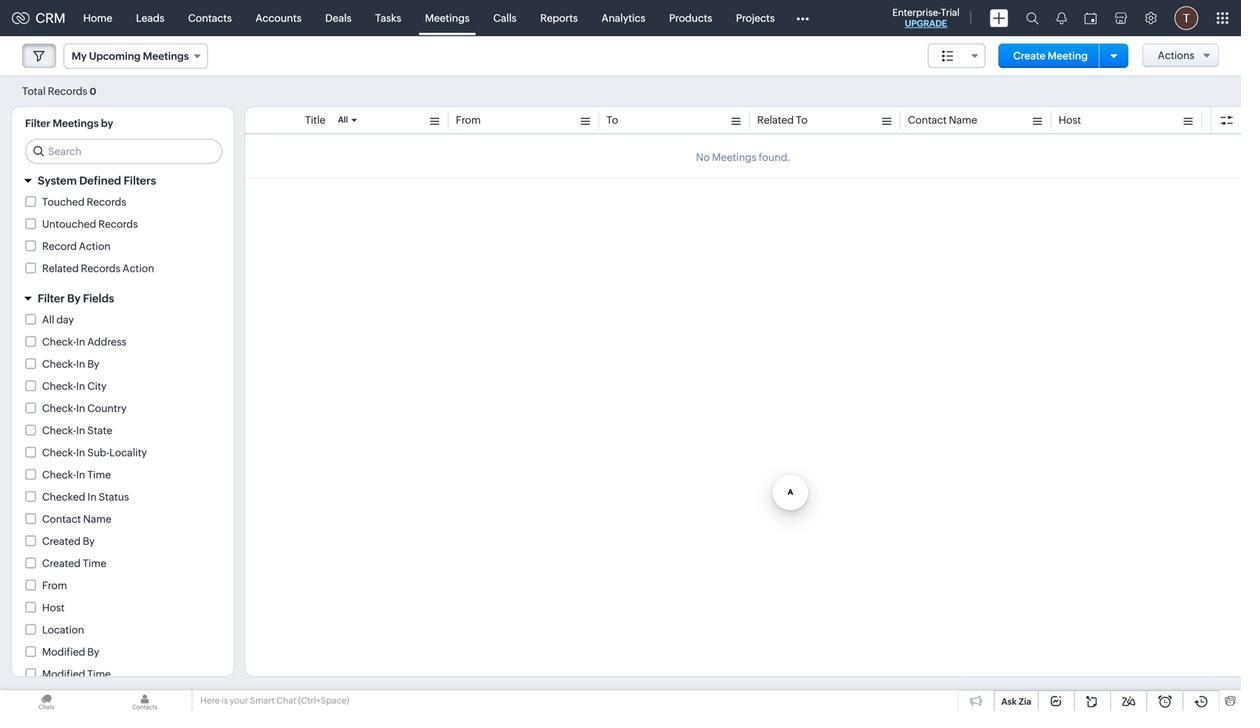Task type: vqa. For each thing, say whether or not it's contained in the screenshot.
bottommost info
no



Task type: locate. For each thing, give the bounding box(es) containing it.
all for all day
[[42, 314, 54, 326]]

0 horizontal spatial action
[[79, 240, 111, 252]]

check-in state
[[42, 425, 112, 437]]

0 horizontal spatial from
[[42, 580, 67, 592]]

in left the city
[[76, 380, 85, 392]]

to
[[607, 114, 618, 126], [796, 114, 808, 126]]

2 modified from the top
[[42, 669, 85, 680]]

1 horizontal spatial meetings
[[143, 50, 189, 62]]

1 vertical spatial from
[[42, 580, 67, 592]]

created down created by
[[42, 558, 81, 570]]

all day
[[42, 314, 74, 326]]

0 vertical spatial modified
[[42, 646, 85, 658]]

name down checked in status
[[83, 513, 112, 525]]

signals element
[[1048, 0, 1076, 36]]

in up checked in status
[[76, 469, 85, 481]]

filter up all day
[[38, 292, 65, 305]]

check- down check-in by at the left of page
[[42, 380, 76, 392]]

in for address
[[76, 336, 85, 348]]

name down size 'icon'
[[949, 114, 977, 126]]

0 horizontal spatial to
[[607, 114, 618, 126]]

2 to from the left
[[796, 114, 808, 126]]

time for created time
[[83, 558, 106, 570]]

meetings inside field
[[143, 50, 189, 62]]

0 horizontal spatial related
[[42, 263, 79, 274]]

contacts link
[[176, 0, 244, 36]]

check-in address
[[42, 336, 126, 348]]

check- down check-in city
[[42, 403, 76, 414]]

analytics link
[[590, 0, 657, 36]]

records for total
[[48, 85, 87, 97]]

0 horizontal spatial meetings
[[53, 117, 99, 129]]

analytics
[[602, 12, 646, 24]]

1 vertical spatial host
[[42, 602, 65, 614]]

by inside dropdown button
[[67, 292, 81, 305]]

1 horizontal spatial contact name
[[908, 114, 977, 126]]

title
[[305, 114, 326, 126]]

2 horizontal spatial meetings
[[425, 12, 470, 24]]

check- down all day
[[42, 336, 76, 348]]

by for modified
[[87, 646, 99, 658]]

time down sub-
[[87, 469, 111, 481]]

accounts
[[255, 12, 302, 24]]

system
[[38, 174, 77, 187]]

host
[[1059, 114, 1081, 126], [42, 602, 65, 614]]

created up created time
[[42, 536, 81, 547]]

6 check- from the top
[[42, 447, 76, 459]]

action
[[79, 240, 111, 252], [123, 263, 154, 274]]

touched records
[[42, 196, 126, 208]]

contact name up created by
[[42, 513, 112, 525]]

records left 0
[[48, 85, 87, 97]]

total records 0
[[22, 85, 96, 97]]

records down defined
[[87, 196, 126, 208]]

0 vertical spatial name
[[949, 114, 977, 126]]

checked
[[42, 491, 85, 503]]

1 vertical spatial name
[[83, 513, 112, 525]]

filter by fields
[[38, 292, 114, 305]]

3 check- from the top
[[42, 380, 76, 392]]

records for related
[[81, 263, 120, 274]]

1 vertical spatial related
[[42, 263, 79, 274]]

0 vertical spatial created
[[42, 536, 81, 547]]

ask
[[1001, 697, 1017, 707]]

in down check-in address
[[76, 358, 85, 370]]

untouched records
[[42, 218, 138, 230]]

records down touched records on the top of page
[[98, 218, 138, 230]]

ask zia
[[1001, 697, 1031, 707]]

time down created by
[[83, 558, 106, 570]]

name
[[949, 114, 977, 126], [83, 513, 112, 525]]

meetings left calls link
[[425, 12, 470, 24]]

by for filter
[[67, 292, 81, 305]]

by up modified time
[[87, 646, 99, 658]]

1 modified from the top
[[42, 646, 85, 658]]

meetings down 'leads' link
[[143, 50, 189, 62]]

None field
[[928, 44, 985, 68]]

filter inside dropdown button
[[38, 292, 65, 305]]

meetings left by
[[53, 117, 99, 129]]

4 check- from the top
[[42, 403, 76, 414]]

0 vertical spatial all
[[338, 115, 348, 124]]

filter down total
[[25, 117, 50, 129]]

create
[[1013, 50, 1046, 62]]

1 vertical spatial contact
[[42, 513, 81, 525]]

related to
[[757, 114, 808, 126]]

2 vertical spatial time
[[87, 669, 111, 680]]

by up day at the top
[[67, 292, 81, 305]]

meetings
[[425, 12, 470, 24], [143, 50, 189, 62], [53, 117, 99, 129]]

1 check- from the top
[[42, 336, 76, 348]]

created for created by
[[42, 536, 81, 547]]

by up created time
[[83, 536, 95, 547]]

check- for check-in sub-locality
[[42, 447, 76, 459]]

in up check-in by at the left of page
[[76, 336, 85, 348]]

filter meetings by
[[25, 117, 113, 129]]

0 vertical spatial host
[[1059, 114, 1081, 126]]

in up check-in state
[[76, 403, 85, 414]]

modified down location at left
[[42, 646, 85, 658]]

1 vertical spatial time
[[83, 558, 106, 570]]

time down the modified by
[[87, 669, 111, 680]]

host down meeting on the right top of page
[[1059, 114, 1081, 126]]

1 vertical spatial meetings
[[143, 50, 189, 62]]

chats image
[[0, 691, 93, 711]]

check-in country
[[42, 403, 127, 414]]

check- up checked
[[42, 469, 76, 481]]

0 vertical spatial filter
[[25, 117, 50, 129]]

record action
[[42, 240, 111, 252]]

in left status
[[87, 491, 97, 503]]

contact name down size 'icon'
[[908, 114, 977, 126]]

system defined filters
[[38, 174, 156, 187]]

check- up check-in time
[[42, 447, 76, 459]]

modified for modified by
[[42, 646, 85, 658]]

profile image
[[1175, 6, 1198, 30]]

1 horizontal spatial contact
[[908, 114, 947, 126]]

1 horizontal spatial to
[[796, 114, 808, 126]]

enterprise-trial upgrade
[[892, 7, 960, 28]]

in left state
[[76, 425, 85, 437]]

meetings inside "link"
[[425, 12, 470, 24]]

signals image
[[1056, 12, 1067, 24]]

modified down the modified by
[[42, 669, 85, 680]]

in for state
[[76, 425, 85, 437]]

1 horizontal spatial host
[[1059, 114, 1081, 126]]

tasks link
[[363, 0, 413, 36]]

7 check- from the top
[[42, 469, 76, 481]]

0 vertical spatial time
[[87, 469, 111, 481]]

records
[[48, 85, 87, 97], [87, 196, 126, 208], [98, 218, 138, 230], [81, 263, 120, 274]]

1 horizontal spatial from
[[456, 114, 481, 126]]

contact down checked
[[42, 513, 81, 525]]

filters
[[124, 174, 156, 187]]

0 horizontal spatial contact
[[42, 513, 81, 525]]

check- up check-in city
[[42, 358, 76, 370]]

host up location at left
[[42, 602, 65, 614]]

2 vertical spatial meetings
[[53, 117, 99, 129]]

in for time
[[76, 469, 85, 481]]

related for related to
[[757, 114, 794, 126]]

1 vertical spatial action
[[123, 263, 154, 274]]

your
[[230, 696, 248, 706]]

contacts image
[[98, 691, 191, 711]]

system defined filters button
[[12, 168, 233, 194]]

1 vertical spatial contact name
[[42, 513, 112, 525]]

check- for check-in address
[[42, 336, 76, 348]]

0 horizontal spatial all
[[42, 314, 54, 326]]

by
[[67, 292, 81, 305], [87, 358, 99, 370], [83, 536, 95, 547], [87, 646, 99, 658]]

2 created from the top
[[42, 558, 81, 570]]

in left sub-
[[76, 447, 85, 459]]

time
[[87, 469, 111, 481], [83, 558, 106, 570], [87, 669, 111, 680]]

modified
[[42, 646, 85, 658], [42, 669, 85, 680]]

1 created from the top
[[42, 536, 81, 547]]

all
[[338, 115, 348, 124], [42, 314, 54, 326]]

zia
[[1019, 697, 1031, 707]]

actions
[[1158, 49, 1195, 61]]

5 check- from the top
[[42, 425, 76, 437]]

filter
[[25, 117, 50, 129], [38, 292, 65, 305]]

2 check- from the top
[[42, 358, 76, 370]]

records up fields on the left of page
[[81, 263, 120, 274]]

check-
[[42, 336, 76, 348], [42, 358, 76, 370], [42, 380, 76, 392], [42, 403, 76, 414], [42, 425, 76, 437], [42, 447, 76, 459], [42, 469, 76, 481]]

touched
[[42, 196, 85, 208]]

related
[[757, 114, 794, 126], [42, 263, 79, 274]]

check- for check-in country
[[42, 403, 76, 414]]

1 vertical spatial filter
[[38, 292, 65, 305]]

in for city
[[76, 380, 85, 392]]

contact down size 'icon'
[[908, 114, 947, 126]]

action up related records action
[[79, 240, 111, 252]]

accounts link
[[244, 0, 313, 36]]

reports link
[[528, 0, 590, 36]]

all left day at the top
[[42, 314, 54, 326]]

1 vertical spatial created
[[42, 558, 81, 570]]

1 horizontal spatial all
[[338, 115, 348, 124]]

all right title
[[338, 115, 348, 124]]

contact name
[[908, 114, 977, 126], [42, 513, 112, 525]]

0 vertical spatial contact
[[908, 114, 947, 126]]

check- down the check-in country
[[42, 425, 76, 437]]

1 horizontal spatial related
[[757, 114, 794, 126]]

modified for modified time
[[42, 669, 85, 680]]

0 vertical spatial related
[[757, 114, 794, 126]]

calls link
[[481, 0, 528, 36]]

1 vertical spatial modified
[[42, 669, 85, 680]]

defined
[[79, 174, 121, 187]]

filter for filter by fields
[[38, 292, 65, 305]]

1 vertical spatial all
[[42, 314, 54, 326]]

state
[[87, 425, 112, 437]]

in
[[76, 336, 85, 348], [76, 358, 85, 370], [76, 380, 85, 392], [76, 403, 85, 414], [76, 425, 85, 437], [76, 447, 85, 459], [76, 469, 85, 481], [87, 491, 97, 503]]

created
[[42, 536, 81, 547], [42, 558, 81, 570]]

record
[[42, 240, 77, 252]]

country
[[87, 403, 127, 414]]

untouched
[[42, 218, 96, 230]]

records for touched
[[87, 196, 126, 208]]

projects
[[736, 12, 775, 24]]

1 horizontal spatial action
[[123, 263, 154, 274]]

0 vertical spatial meetings
[[425, 12, 470, 24]]

action up filter by fields dropdown button
[[123, 263, 154, 274]]



Task type: describe. For each thing, give the bounding box(es) containing it.
city
[[87, 380, 107, 392]]

address
[[87, 336, 126, 348]]

by up the city
[[87, 358, 99, 370]]

day
[[56, 314, 74, 326]]

0 vertical spatial from
[[456, 114, 481, 126]]

fields
[[83, 292, 114, 305]]

size image
[[942, 49, 954, 63]]

create menu image
[[990, 9, 1008, 27]]

0 vertical spatial action
[[79, 240, 111, 252]]

check-in sub-locality
[[42, 447, 147, 459]]

(ctrl+space)
[[298, 696, 349, 706]]

trial
[[941, 7, 960, 18]]

logo image
[[12, 12, 30, 24]]

smart
[[250, 696, 275, 706]]

modified time
[[42, 669, 111, 680]]

time for modified time
[[87, 669, 111, 680]]

upgrade
[[905, 18, 947, 28]]

enterprise-
[[892, 7, 941, 18]]

upcoming
[[89, 50, 141, 62]]

check- for check-in time
[[42, 469, 76, 481]]

checked in status
[[42, 491, 129, 503]]

in for status
[[87, 491, 97, 503]]

0 horizontal spatial contact name
[[42, 513, 112, 525]]

home
[[83, 12, 112, 24]]

check-in time
[[42, 469, 111, 481]]

contacts
[[188, 12, 232, 24]]

created by
[[42, 536, 95, 547]]

created time
[[42, 558, 106, 570]]

by
[[101, 117, 113, 129]]

create menu element
[[981, 0, 1017, 36]]

crm
[[35, 11, 65, 26]]

calls
[[493, 12, 517, 24]]

my upcoming meetings
[[72, 50, 189, 62]]

create meeting button
[[999, 44, 1103, 68]]

0 horizontal spatial host
[[42, 602, 65, 614]]

sub-
[[87, 447, 109, 459]]

all for all
[[338, 115, 348, 124]]

home link
[[71, 0, 124, 36]]

in for country
[[76, 403, 85, 414]]

created for created time
[[42, 558, 81, 570]]

related for related records action
[[42, 263, 79, 274]]

crm link
[[12, 11, 65, 26]]

records for untouched
[[98, 218, 138, 230]]

my
[[72, 50, 87, 62]]

deals
[[325, 12, 352, 24]]

meetings link
[[413, 0, 481, 36]]

calendar image
[[1085, 12, 1097, 24]]

filter for filter meetings by
[[25, 117, 50, 129]]

create meeting
[[1013, 50, 1088, 62]]

here
[[200, 696, 220, 706]]

search element
[[1017, 0, 1048, 36]]

0
[[89, 86, 96, 97]]

leads link
[[124, 0, 176, 36]]

location
[[42, 624, 84, 636]]

check- for check-in by
[[42, 358, 76, 370]]

status
[[99, 491, 129, 503]]

meeting
[[1048, 50, 1088, 62]]

0 vertical spatial contact name
[[908, 114, 977, 126]]

modified by
[[42, 646, 99, 658]]

Other Modules field
[[787, 6, 818, 30]]

leads
[[136, 12, 164, 24]]

deals link
[[313, 0, 363, 36]]

total
[[22, 85, 46, 97]]

projects link
[[724, 0, 787, 36]]

check-in city
[[42, 380, 107, 392]]

My Upcoming Meetings field
[[64, 44, 208, 69]]

Search text field
[[26, 140, 222, 163]]

locality
[[109, 447, 147, 459]]

in for sub-
[[76, 447, 85, 459]]

related records action
[[42, 263, 154, 274]]

in for by
[[76, 358, 85, 370]]

products
[[669, 12, 712, 24]]

search image
[[1026, 12, 1039, 24]]

check- for check-in city
[[42, 380, 76, 392]]

here is your smart chat (ctrl+space)
[[200, 696, 349, 706]]

chat
[[277, 696, 296, 706]]

1 to from the left
[[607, 114, 618, 126]]

check- for check-in state
[[42, 425, 76, 437]]

by for created
[[83, 536, 95, 547]]

is
[[222, 696, 228, 706]]

tasks
[[375, 12, 401, 24]]

1 horizontal spatial name
[[949, 114, 977, 126]]

reports
[[540, 12, 578, 24]]

filter by fields button
[[12, 286, 233, 312]]

products link
[[657, 0, 724, 36]]

profile element
[[1166, 0, 1207, 36]]

0 horizontal spatial name
[[83, 513, 112, 525]]

check-in by
[[42, 358, 99, 370]]



